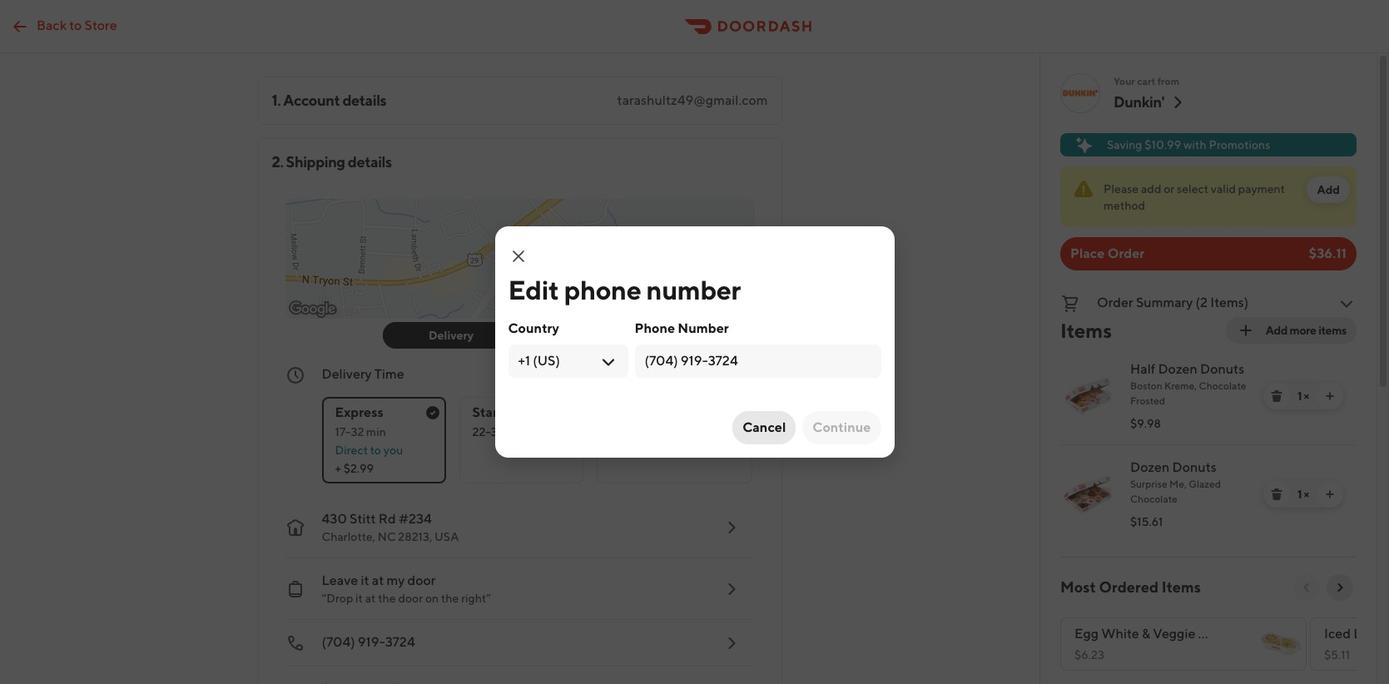 Task type: vqa. For each thing, say whether or not it's contained in the screenshot.
Close Fish Taco image
no



Task type: locate. For each thing, give the bounding box(es) containing it.
door
[[408, 573, 436, 589], [398, 592, 423, 605]]

min down standard
[[506, 425, 526, 439]]

order
[[1108, 246, 1145, 261], [1097, 295, 1134, 311]]

0 vertical spatial details
[[343, 92, 387, 109]]

1. account
[[272, 92, 340, 109]]

17–32 inside the 17–32 min direct to you + $2.99
[[335, 425, 364, 439]]

1 horizontal spatial min
[[506, 425, 526, 439]]

1 vertical spatial 17–32
[[335, 425, 364, 439]]

status
[[1061, 167, 1357, 227]]

half
[[1131, 361, 1156, 377]]

list
[[1047, 347, 1357, 544]]

0 vertical spatial dozen
[[1159, 361, 1198, 377]]

to
[[69, 17, 82, 33], [370, 444, 381, 457]]

2 horizontal spatial min
[[732, 366, 755, 382]]

edit phone number
[[508, 274, 741, 306]]

delivery
[[429, 329, 474, 342], [322, 366, 372, 382]]

donuts
[[1201, 361, 1245, 377], [1173, 460, 1217, 475]]

iced latte $5.11
[[1325, 626, 1386, 662]]

0 horizontal spatial 17–32
[[335, 425, 364, 439]]

1 remove item from cart image from the top
[[1271, 390, 1284, 403]]

veggie
[[1153, 626, 1196, 642]]

order right place
[[1108, 246, 1145, 261]]

charlotte,
[[322, 530, 375, 544]]

0 vertical spatial 1
[[1298, 390, 1302, 403]]

min up 'you'
[[366, 425, 386, 439]]

valid
[[1211, 182, 1236, 196]]

chocolate for donuts
[[1199, 380, 1247, 392]]

2 1 from the top
[[1298, 488, 1302, 501]]

17–32 min
[[696, 366, 755, 382]]

ordered
[[1099, 579, 1159, 596]]

0 vertical spatial it
[[361, 573, 369, 589]]

details right 1. account
[[343, 92, 387, 109]]

chocolate
[[1199, 380, 1247, 392], [1131, 493, 1178, 505]]

dozen up kreme,
[[1159, 361, 1198, 377]]

donuts inside "dozen donuts surprise me, glazed chocolate"
[[1173, 460, 1217, 475]]

details right "2. shipping"
[[348, 153, 392, 171]]

your cart from
[[1114, 75, 1180, 87]]

1 add one to cart image from the top
[[1324, 390, 1337, 403]]

0 horizontal spatial chocolate
[[1131, 493, 1178, 505]]

min
[[732, 366, 755, 382], [366, 425, 386, 439], [506, 425, 526, 439]]

donuts inside half dozen donuts boston kreme, chocolate frosted
[[1201, 361, 1245, 377]]

egg
[[1075, 626, 1099, 642]]

details for 1. account details
[[343, 92, 387, 109]]

items
[[1061, 319, 1112, 342], [1162, 579, 1201, 596]]

2 add one to cart image from the top
[[1324, 488, 1337, 501]]

remove item from cart image for half dozen donuts
[[1271, 390, 1284, 403]]

country
[[508, 321, 559, 336]]

continue button
[[803, 411, 881, 445]]

add
[[1318, 183, 1340, 196], [1266, 324, 1288, 337]]

17–32
[[696, 366, 730, 382], [335, 425, 364, 439]]

at
[[372, 573, 384, 589], [365, 592, 376, 605]]

1 for dozen donuts
[[1298, 488, 1302, 501]]

×
[[1304, 390, 1310, 403], [1304, 488, 1310, 501]]

usa
[[435, 530, 459, 544]]

items up 'half dozen donuts' image
[[1061, 319, 1112, 342]]

door up the on
[[408, 573, 436, 589]]

donuts up glazed
[[1173, 460, 1217, 475]]

1 vertical spatial ×
[[1304, 488, 1310, 501]]

add up $36.11
[[1318, 183, 1340, 196]]

iced
[[1325, 626, 1351, 642]]

None radio
[[322, 397, 446, 484]]

order left summary
[[1097, 295, 1134, 311]]

None radio
[[459, 397, 583, 484], [597, 397, 753, 484], [459, 397, 583, 484], [597, 397, 753, 484]]

close edit phone number image
[[508, 246, 528, 266]]

number
[[647, 274, 741, 306]]

1 × for half dozen donuts
[[1298, 390, 1310, 403]]

door left the on
[[398, 592, 423, 605]]

donuts down order summary (2 items) button
[[1201, 361, 1245, 377]]

min up the cancel
[[732, 366, 755, 382]]

saving $10.99 with promotions button
[[1061, 133, 1357, 157]]

status containing please add or select valid payment method
[[1061, 167, 1357, 227]]

dozen donuts image
[[1064, 470, 1114, 520]]

add
[[1142, 182, 1162, 196]]

add one to cart image
[[1324, 390, 1337, 403], [1324, 488, 1337, 501]]

at left my
[[372, 573, 384, 589]]

1 vertical spatial at
[[365, 592, 376, 605]]

select
[[1177, 182, 1209, 196]]

remove item from cart image down 'add more items' link
[[1271, 390, 1284, 403]]

back
[[37, 17, 67, 33]]

1 vertical spatial to
[[370, 444, 381, 457]]

delivery up express
[[322, 366, 372, 382]]

Delivery radio
[[383, 322, 520, 349]]

1 vertical spatial details
[[348, 153, 392, 171]]

continue
[[813, 420, 871, 435]]

the
[[378, 592, 396, 605], [441, 592, 459, 605]]

dozen
[[1159, 361, 1198, 377], [1131, 460, 1170, 475]]

Pickup radio
[[510, 322, 657, 349]]

1 vertical spatial door
[[398, 592, 423, 605]]

0 horizontal spatial min
[[366, 425, 386, 439]]

egg white & veggie omelet bites $6.23
[[1075, 626, 1278, 662]]

half dozen donuts boston kreme, chocolate frosted
[[1131, 361, 1247, 407]]

min inside the 17–32 min direct to you + $2.99
[[366, 425, 386, 439]]

0 vertical spatial donuts
[[1201, 361, 1245, 377]]

it right leave
[[361, 573, 369, 589]]

to right back
[[69, 17, 82, 33]]

glazed
[[1189, 478, 1222, 490]]

back to store link
[[0, 10, 127, 43]]

0 vertical spatial to
[[69, 17, 82, 33]]

2 1 × from the top
[[1298, 488, 1310, 501]]

it
[[361, 573, 369, 589], [356, 592, 363, 605]]

3724
[[385, 634, 415, 650]]

$5.11
[[1325, 649, 1351, 662]]

1 1 from the top
[[1298, 390, 1302, 403]]

delivery for delivery
[[429, 329, 474, 342]]

chocolate inside "dozen donuts surprise me, glazed chocolate"
[[1131, 493, 1178, 505]]

the right the on
[[441, 592, 459, 605]]

1 horizontal spatial delivery
[[429, 329, 474, 342]]

1 vertical spatial remove item from cart image
[[1271, 488, 1284, 501]]

1 vertical spatial order
[[1097, 295, 1134, 311]]

number
[[678, 321, 729, 336]]

0 vertical spatial items
[[1061, 319, 1112, 342]]

0 vertical spatial 17–32
[[696, 366, 730, 382]]

add one to cart image for half dozen donuts
[[1324, 390, 1337, 403]]

back to store
[[37, 17, 117, 33]]

0 vertical spatial at
[[372, 573, 384, 589]]

1 horizontal spatial chocolate
[[1199, 380, 1247, 392]]

1 × from the top
[[1304, 390, 1310, 403]]

place
[[1071, 246, 1105, 261]]

0 vertical spatial order
[[1108, 246, 1145, 261]]

1 the from the left
[[378, 592, 396, 605]]

0 vertical spatial 1 ×
[[1298, 390, 1310, 403]]

17–32 min direct to you + $2.99
[[335, 425, 403, 475]]

0 horizontal spatial the
[[378, 592, 396, 605]]

bites
[[1248, 626, 1278, 642]]

1 horizontal spatial 17–32
[[696, 366, 730, 382]]

chocolate right kreme,
[[1199, 380, 1247, 392]]

1 horizontal spatial add
[[1318, 183, 1340, 196]]

add for add more items
[[1266, 324, 1288, 337]]

$36.11
[[1309, 246, 1347, 261]]

0 vertical spatial add
[[1318, 183, 1340, 196]]

1 vertical spatial delivery
[[322, 366, 372, 382]]

0 vertical spatial remove item from cart image
[[1271, 390, 1284, 403]]

(2
[[1196, 295, 1208, 311]]

dunkin' link
[[1114, 92, 1188, 112]]

at right "drop
[[365, 592, 376, 605]]

next button of carousel image
[[1334, 581, 1347, 594]]

1 vertical spatial items
[[1162, 579, 1201, 596]]

surprise
[[1131, 478, 1168, 490]]

1 vertical spatial chocolate
[[1131, 493, 1178, 505]]

0 vertical spatial delivery
[[429, 329, 474, 342]]

to left 'you'
[[370, 444, 381, 457]]

the down my
[[378, 592, 396, 605]]

place order
[[1071, 246, 1145, 261]]

0 vertical spatial add one to cart image
[[1324, 390, 1337, 403]]

1 ×
[[1298, 390, 1310, 403], [1298, 488, 1310, 501]]

remove item from cart image
[[1271, 390, 1284, 403], [1271, 488, 1284, 501]]

chocolate down surprise
[[1131, 493, 1178, 505]]

1 horizontal spatial items
[[1162, 579, 1201, 596]]

1 1 × from the top
[[1298, 390, 1310, 403]]

remove item from cart image right glazed
[[1271, 488, 1284, 501]]

17–32 up "direct"
[[335, 425, 364, 439]]

delivery for delivery time
[[322, 366, 372, 382]]

(704) 919-3724
[[322, 634, 415, 650]]

min inside standard 22–37 min
[[506, 425, 526, 439]]

1 vertical spatial add
[[1266, 324, 1288, 337]]

summary
[[1136, 295, 1193, 311]]

min for 17–32 min
[[732, 366, 755, 382]]

chocolate inside half dozen donuts boston kreme, chocolate frosted
[[1199, 380, 1247, 392]]

option group
[[322, 384, 755, 484]]

0 horizontal spatial add
[[1266, 324, 1288, 337]]

1 vertical spatial 1
[[1298, 488, 1302, 501]]

0 horizontal spatial delivery
[[322, 366, 372, 382]]

1 vertical spatial 1 ×
[[1298, 488, 1310, 501]]

1 horizontal spatial to
[[370, 444, 381, 457]]

430
[[322, 511, 347, 527]]

0 vertical spatial chocolate
[[1199, 380, 1247, 392]]

1
[[1298, 390, 1302, 403], [1298, 488, 1302, 501]]

1 vertical spatial add one to cart image
[[1324, 488, 1337, 501]]

delivery left country
[[429, 329, 474, 342]]

22–37
[[473, 425, 504, 439]]

chocolate for surprise
[[1131, 493, 1178, 505]]

28213,
[[398, 530, 432, 544]]

0 horizontal spatial items
[[1061, 319, 1112, 342]]

17–32 down number at top
[[696, 366, 730, 382]]

cancel
[[743, 420, 786, 435]]

2 remove item from cart image from the top
[[1271, 488, 1284, 501]]

430 stitt rd #234 charlotte,  nc 28213,  usa
[[322, 511, 459, 544]]

order summary (2 items) button
[[1061, 291, 1357, 317]]

add left the more
[[1266, 324, 1288, 337]]

items up the veggie
[[1162, 579, 1201, 596]]

1 vertical spatial dozen
[[1131, 460, 1170, 475]]

1 horizontal spatial the
[[441, 592, 459, 605]]

"drop
[[322, 592, 353, 605]]

(704)
[[322, 634, 355, 650]]

dozen inside "dozen donuts surprise me, glazed chocolate"
[[1131, 460, 1170, 475]]

dozen up surprise
[[1131, 460, 1170, 475]]

list containing half dozen donuts
[[1047, 347, 1357, 544]]

0 vertical spatial ×
[[1304, 390, 1310, 403]]

1 vertical spatial it
[[356, 592, 363, 605]]

2 × from the top
[[1304, 488, 1310, 501]]

1 vertical spatial donuts
[[1173, 460, 1217, 475]]

delivery inside 'option'
[[429, 329, 474, 342]]

with
[[1184, 138, 1207, 152]]

add inside button
[[1318, 183, 1340, 196]]

it right "drop
[[356, 592, 363, 605]]



Task type: describe. For each thing, give the bounding box(es) containing it.
please add or select valid payment method
[[1104, 182, 1286, 212]]

delivery time
[[322, 366, 404, 382]]

$9.98
[[1131, 417, 1161, 430]]

half dozen donuts image
[[1064, 371, 1114, 421]]

phone
[[564, 274, 641, 306]]

omelet
[[1199, 626, 1245, 642]]

my
[[387, 573, 405, 589]]

2 the from the left
[[441, 592, 459, 605]]

to inside the 17–32 min direct to you + $2.99
[[370, 444, 381, 457]]

dozen donuts surprise me, glazed chocolate
[[1131, 460, 1222, 505]]

details for 2. shipping details
[[348, 153, 392, 171]]

phone
[[635, 321, 675, 336]]

0 vertical spatial door
[[408, 573, 436, 589]]

dunkin'
[[1114, 93, 1165, 111]]

1 × for dozen donuts
[[1298, 488, 1310, 501]]

frosted
[[1131, 395, 1166, 407]]

items)
[[1211, 295, 1249, 311]]

your
[[1114, 75, 1136, 87]]

option group containing express
[[322, 384, 755, 484]]

right"
[[461, 592, 491, 605]]

saving
[[1107, 138, 1143, 152]]

dozen inside half dozen donuts boston kreme, chocolate frosted
[[1159, 361, 1198, 377]]

saving $10.99 with promotions
[[1107, 138, 1271, 152]]

17–32 for 17–32 min direct to you + $2.99
[[335, 425, 364, 439]]

leave it at my door "drop it at the door on the right"
[[322, 573, 491, 605]]

cart
[[1138, 75, 1156, 87]]

+
[[335, 462, 341, 475]]

items
[[1319, 324, 1347, 337]]

order summary (2 items)
[[1097, 295, 1249, 311]]

boston
[[1131, 380, 1163, 392]]

× for dozen donuts
[[1304, 488, 1310, 501]]

most ordered items
[[1061, 579, 1201, 596]]

express
[[335, 405, 384, 420]]

(704) 919-3724 button
[[272, 620, 755, 667]]

white
[[1102, 626, 1140, 642]]

previous button of carousel image
[[1301, 581, 1314, 594]]

more
[[1290, 324, 1317, 337]]

delivery or pickup selector option group
[[383, 322, 657, 349]]

add for add
[[1318, 183, 1340, 196]]

stitt
[[350, 511, 376, 527]]

leave
[[322, 573, 358, 589]]

$6.23
[[1075, 649, 1105, 662]]

method
[[1104, 199, 1146, 212]]

2. shipping details
[[272, 153, 392, 171]]

none radio containing express
[[322, 397, 446, 484]]

edit
[[508, 274, 559, 306]]

$15.61
[[1131, 515, 1163, 529]]

direct
[[335, 444, 368, 457]]

time
[[375, 366, 404, 382]]

add button
[[1308, 177, 1350, 203]]

1 for half dozen donuts
[[1298, 390, 1302, 403]]

1. account details
[[272, 92, 387, 109]]

17–32 for 17–32 min
[[696, 366, 730, 382]]

0 horizontal spatial to
[[69, 17, 82, 33]]

add one to cart image for dozen donuts
[[1324, 488, 1337, 501]]

cancel button
[[733, 411, 796, 445]]

Phone Number telephone field
[[645, 352, 871, 371]]

order inside button
[[1097, 295, 1134, 311]]

add more items link
[[1226, 317, 1357, 344]]

nc
[[378, 530, 396, 544]]

payment
[[1239, 182, 1286, 196]]

promotions
[[1209, 138, 1271, 152]]

&
[[1142, 626, 1151, 642]]

2. shipping
[[272, 153, 345, 171]]

min for 17–32 min direct to you + $2.99
[[366, 425, 386, 439]]

me,
[[1170, 478, 1187, 490]]

pickup
[[570, 329, 608, 342]]

most
[[1061, 579, 1096, 596]]

store
[[85, 17, 117, 33]]

on
[[425, 592, 439, 605]]

rd
[[379, 511, 396, 527]]

$2.99
[[344, 462, 374, 475]]

$10.99
[[1145, 138, 1182, 152]]

standard 22–37 min
[[473, 405, 530, 439]]

kreme,
[[1165, 380, 1197, 392]]

× for half dozen donuts
[[1304, 390, 1310, 403]]

phone number
[[635, 321, 729, 336]]

remove item from cart image for dozen donuts
[[1271, 488, 1284, 501]]

add more items
[[1266, 324, 1347, 337]]

tarashultz49@gmail.com
[[617, 92, 768, 108]]

standard
[[473, 405, 530, 420]]

you
[[384, 444, 403, 457]]

please
[[1104, 182, 1139, 196]]

from
[[1158, 75, 1180, 87]]



